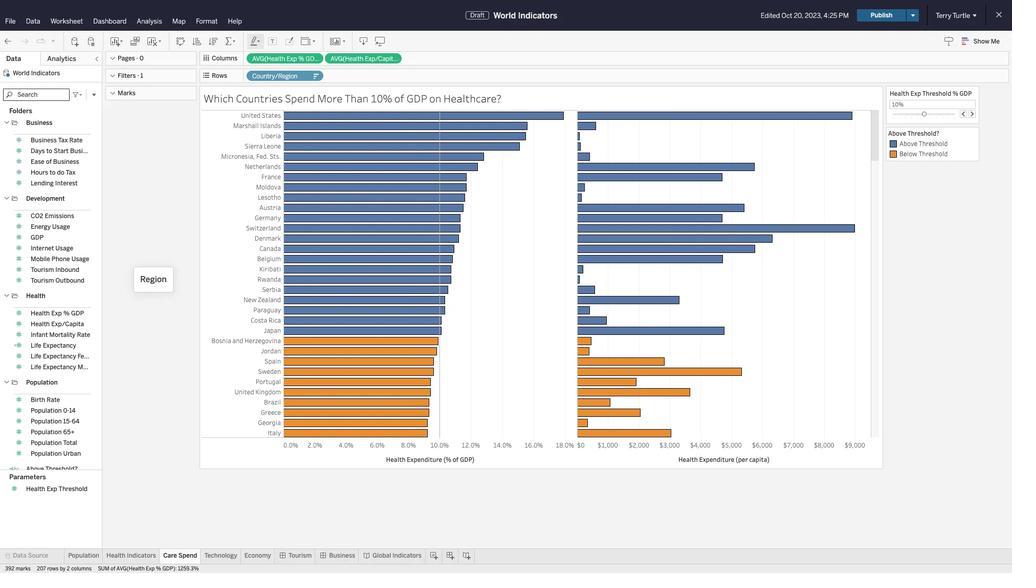 Task type: describe. For each thing, give the bounding box(es) containing it.
2 vertical spatial data
[[13, 552, 26, 559]]

data source
[[13, 552, 48, 559]]

· for filters
[[137, 72, 139, 79]]

hours
[[31, 169, 48, 176]]

1 vertical spatial above threshold?
[[26, 466, 78, 473]]

parameters
[[9, 473, 46, 481]]

1 horizontal spatial replay animation image
[[50, 38, 56, 44]]

country/region
[[252, 73, 298, 80]]

which countries spend more than 10% of gdp on healthcare?
[[204, 91, 502, 105]]

publish
[[872, 12, 893, 19]]

sorted ascending by average of health exp % gdp within country/region image
[[192, 36, 202, 46]]

0 vertical spatial world indicators
[[494, 10, 558, 20]]

0 horizontal spatial world indicators
[[13, 70, 60, 77]]

inbound
[[55, 266, 79, 273]]

14
[[69, 407, 76, 414]]

health exp threshold
[[26, 485, 88, 493]]

207 rows by 2 columns
[[37, 566, 92, 572]]

hours to do tax
[[31, 169, 76, 176]]

pm
[[840, 12, 850, 19]]

392 marks
[[5, 566, 31, 572]]

mobile
[[31, 256, 50, 263]]

health exp threshold % gdp slider
[[923, 112, 927, 116]]

· for pages
[[137, 55, 138, 62]]

health for health
[[26, 292, 45, 300]]

life for life expectancy
[[31, 342, 41, 349]]

technology
[[205, 552, 237, 559]]

Search text field
[[3, 89, 70, 101]]

above threshold option
[[889, 139, 978, 149]]

Italy, Country/Region. Press Space to toggle selection. Press Escape to go back to the left margin. Use arrow keys to navigate headers text field
[[202, 428, 284, 438]]

threshold inside "option"
[[920, 150, 949, 158]]

rate for infant mortality rate
[[77, 331, 90, 339]]

exp/capita)
[[365, 55, 399, 62]]

terry
[[937, 12, 952, 19]]

gdp)
[[306, 55, 321, 62]]

tourism outbound
[[31, 277, 85, 284]]

of for ease of business
[[46, 158, 52, 165]]

population up birth rate
[[26, 379, 58, 386]]

rows
[[212, 72, 227, 79]]

dashboard
[[93, 17, 127, 25]]

0
[[140, 55, 144, 62]]

population for population 15-64
[[31, 418, 62, 425]]

healthcare?
[[444, 91, 502, 105]]

Switzerland, Country/Region. Press Space to toggle selection. Press Escape to go back to the left margin. Use arrow keys to navigate headers text field
[[202, 223, 284, 233]]

new worksheet image
[[110, 36, 124, 46]]

2 vertical spatial rate
[[47, 396, 60, 404]]

ease of business
[[31, 158, 79, 165]]

energy usage
[[31, 223, 70, 230]]

help
[[228, 17, 242, 25]]

threshold down urban
[[59, 485, 88, 493]]

392
[[5, 566, 14, 572]]

marks
[[16, 566, 31, 572]]

health for health exp/capita
[[31, 321, 50, 328]]

male
[[78, 364, 92, 371]]

usage for energy usage
[[52, 223, 70, 230]]

1 horizontal spatial world
[[494, 10, 516, 20]]

energy
[[31, 223, 51, 230]]

days to start business
[[31, 147, 96, 155]]

health exp % gdp
[[31, 310, 84, 317]]

Micronesia, Fed. Sts., Country/Region. Press Space to toggle selection. Press Escape to go back to the left margin. Use arrow keys to navigate headers text field
[[202, 151, 284, 161]]

sum
[[98, 566, 109, 572]]

show me
[[974, 38, 1001, 45]]

columns
[[212, 55, 238, 62]]

urban
[[63, 450, 81, 457]]

filters
[[118, 72, 136, 79]]

highlight image
[[250, 36, 262, 46]]

population for population 0-14
[[31, 407, 62, 414]]

show/hide cards image
[[330, 36, 346, 46]]

1 horizontal spatial 10%
[[893, 100, 904, 108]]

file
[[5, 17, 16, 25]]

65+
[[63, 429, 75, 436]]

co2
[[31, 213, 43, 220]]

redo image
[[19, 36, 30, 46]]

avg(health for avg(health exp/capita)
[[331, 55, 364, 62]]

birth
[[31, 396, 45, 404]]

avg(health exp/capita)
[[331, 55, 399, 62]]

mobile phone usage
[[31, 256, 89, 263]]

Brazil, Country/Region. Press Space to toggle selection. Press Escape to go back to the left margin. Use arrow keys to navigate headers text field
[[202, 397, 284, 407]]

outbound
[[55, 277, 85, 284]]

Lesotho, Country/Region. Press Space to toggle selection. Press Escape to go back to the left margin. Use arrow keys to navigate headers text field
[[202, 192, 284, 202]]

threshold up health exp threshold % gdp slider
[[923, 89, 952, 97]]

which
[[204, 91, 234, 105]]

0 horizontal spatial avg(health
[[117, 566, 145, 572]]

worksheet
[[51, 17, 83, 25]]

business up days
[[31, 137, 57, 144]]

oct
[[782, 12, 793, 19]]

business right start
[[70, 147, 96, 155]]

duplicate image
[[130, 36, 140, 46]]

by
[[60, 566, 66, 572]]

edited oct 20, 2023, 4:25 pm
[[761, 12, 850, 19]]

sum of avg(health exp % gdp): 1259.3%
[[98, 566, 199, 572]]

4:25
[[824, 12, 838, 19]]

Canada, Country/Region. Press Space to toggle selection. Press Escape to go back to the left margin. Use arrow keys to navigate headers text field
[[202, 243, 284, 254]]

emissions
[[45, 213, 74, 220]]

1259.3%
[[178, 566, 199, 572]]

20,
[[795, 12, 804, 19]]

Liberia, Country/Region. Press Space to toggle selection. Press Escape to go back to the left margin. Use arrow keys to navigate headers text field
[[202, 131, 284, 141]]

business down the days to start business
[[53, 158, 79, 165]]

0 vertical spatial above
[[889, 129, 907, 137]]

health for health exp threshold
[[26, 485, 45, 493]]

exp/capita
[[51, 321, 84, 328]]

collapse image
[[94, 56, 100, 62]]

terry turtle
[[937, 12, 971, 19]]

lending interest
[[31, 180, 78, 187]]

1 expectancy from the top
[[43, 342, 76, 349]]

Japan, Country/Region. Press Space to toggle selection. Press Escape to go back to the left margin. Use arrow keys to navigate headers text field
[[202, 325, 284, 335]]

above threshold
[[900, 139, 949, 147]]

population 0-14
[[31, 407, 76, 414]]

Germany, Country/Region. Press Space to toggle selection. Press Escape to go back to the left margin. Use arrow keys to navigate headers text field
[[202, 213, 284, 223]]

of for sum of avg(health exp % gdp): 1259.3%
[[111, 566, 115, 572]]

Greece, Country/Region. Press Space to toggle selection. Press Escape to go back to the left margin. Use arrow keys to navigate headers text field
[[202, 407, 284, 417]]

fit image
[[301, 36, 317, 46]]

total
[[63, 439, 77, 447]]

draft
[[471, 12, 485, 19]]

exp for gdp)
[[287, 55, 297, 62]]

Paraguay, Country/Region. Press Space to toggle selection. Press Escape to go back to the left margin. Use arrow keys to navigate headers text field
[[202, 305, 284, 315]]

population for population total
[[31, 439, 62, 447]]

business down folders
[[26, 119, 53, 126]]

threshold inside option
[[920, 139, 949, 147]]

business tax rate
[[31, 137, 83, 144]]

co2 emissions
[[31, 213, 74, 220]]

0 vertical spatial spend
[[285, 91, 315, 105]]

207
[[37, 566, 46, 572]]

Rwanda, Country/Region. Press Space to toggle selection. Press Escape to go back to the left margin. Use arrow keys to navigate headers text field
[[202, 274, 284, 284]]

clear sheet image
[[146, 36, 163, 46]]

life expectancy
[[31, 342, 76, 349]]

population for population urban
[[31, 450, 62, 457]]

health indicators
[[106, 552, 156, 559]]

publish button
[[858, 9, 907, 22]]

infant
[[31, 331, 48, 339]]

columns
[[71, 566, 92, 572]]

population 15-64
[[31, 418, 80, 425]]

folders
[[9, 107, 32, 115]]

life expectancy female
[[31, 353, 98, 360]]

expectancy for female
[[43, 353, 76, 360]]

swap rows and columns image
[[176, 36, 186, 46]]



Task type: vqa. For each thing, say whether or not it's contained in the screenshot.
been
no



Task type: locate. For each thing, give the bounding box(es) containing it.
format
[[196, 17, 218, 25]]

population up 'population total'
[[31, 429, 62, 436]]

tourism inbound
[[31, 266, 79, 273]]

rate up the days to start business
[[69, 137, 83, 144]]

marks. press enter to open the view data window.. use arrow keys to navigate data visualization elements. image
[[284, 110, 872, 573]]

threshold?
[[908, 129, 940, 137], [45, 466, 78, 473]]

0 vertical spatial life
[[31, 342, 41, 349]]

replay animation image up analytics
[[50, 38, 56, 44]]

United Kingdom, Country/Region. Press Space to toggle selection. Press Escape to go back to the left margin. Use arrow keys to navigate headers text field
[[202, 387, 284, 397]]

· left 1
[[137, 72, 139, 79]]

threshold? down population urban
[[45, 466, 78, 473]]

ease
[[31, 158, 44, 165]]

sorted descending by average of health exp % gdp within country/region image
[[208, 36, 219, 46]]

10%
[[371, 91, 392, 105], [893, 100, 904, 108]]

0 horizontal spatial above threshold?
[[26, 466, 78, 473]]

1 horizontal spatial above threshold?
[[889, 129, 940, 137]]

health for health exp threshold % gdp
[[891, 89, 910, 97]]

2 vertical spatial tourism
[[289, 552, 312, 559]]

spend left more
[[285, 91, 315, 105]]

tourism down tourism inbound
[[31, 277, 54, 284]]

female
[[78, 353, 98, 360]]

me
[[992, 38, 1001, 45]]

1
[[141, 72, 143, 79]]

Spain, Country/Region. Press Space to toggle selection. Press Escape to go back to the left margin. Use arrow keys to navigate headers text field
[[202, 356, 284, 366]]

exp up health exp/capita
[[51, 310, 62, 317]]

exp left gdp):
[[146, 566, 155, 572]]

tourism down mobile
[[31, 266, 54, 273]]

expectancy up the 'life expectancy male'
[[43, 353, 76, 360]]

3 expectancy from the top
[[43, 364, 76, 371]]

world
[[494, 10, 516, 20], [13, 70, 30, 77]]

0 horizontal spatial world
[[13, 70, 30, 77]]

exp
[[287, 55, 297, 62], [911, 89, 922, 97], [51, 310, 62, 317], [47, 485, 57, 493], [146, 566, 155, 572]]

0 vertical spatial threshold?
[[908, 129, 940, 137]]

Kiribati, Country/Region. Press Space to toggle selection. Press Escape to go back to the left margin. Use arrow keys to navigate headers text field
[[202, 264, 284, 274]]

avg(health down show mark labels image
[[252, 55, 285, 62]]

health exp threshold % gdp
[[891, 89, 973, 97]]

Portugal, Country/Region. Press Space to toggle selection. Press Escape to go back to the left margin. Use arrow keys to navigate headers text field
[[202, 376, 284, 387]]

Marshall Islands, Country/Region. Press Space to toggle selection. Press Escape to go back to the left margin. Use arrow keys to navigate headers text field
[[202, 120, 284, 131]]

expectancy down life expectancy female
[[43, 364, 76, 371]]

rate
[[69, 137, 83, 144], [77, 331, 90, 339], [47, 396, 60, 404]]

population
[[26, 379, 58, 386], [31, 407, 62, 414], [31, 418, 62, 425], [31, 429, 62, 436], [31, 439, 62, 447], [31, 450, 62, 457], [68, 552, 99, 559]]

0 horizontal spatial replay animation image
[[36, 36, 46, 46]]

tourism for tourism inbound
[[31, 266, 54, 273]]

above threshold? up above threshold
[[889, 129, 940, 137]]

1 vertical spatial ·
[[137, 72, 139, 79]]

population for population 65+
[[31, 429, 62, 436]]

15-
[[63, 418, 72, 425]]

health
[[891, 89, 910, 97], [26, 292, 45, 300], [31, 310, 50, 317], [31, 321, 50, 328], [26, 485, 45, 493], [106, 552, 126, 559]]

rate up "population 0-14"
[[47, 396, 60, 404]]

0 vertical spatial rate
[[69, 137, 83, 144]]

filters · 1
[[118, 72, 143, 79]]

to for hours
[[50, 169, 56, 176]]

0 vertical spatial ·
[[137, 55, 138, 62]]

Jordan, Country/Region. Press Space to toggle selection. Press Escape to go back to the left margin. Use arrow keys to navigate headers text field
[[202, 346, 284, 356]]

1 vertical spatial usage
[[55, 245, 73, 252]]

to left 'do'
[[50, 169, 56, 176]]

· left 0
[[137, 55, 138, 62]]

turtle
[[954, 12, 971, 19]]

0 vertical spatial of
[[395, 91, 405, 105]]

0 vertical spatial data
[[26, 17, 40, 25]]

population down birth rate
[[31, 407, 62, 414]]

0 vertical spatial world
[[494, 10, 516, 20]]

format workbook image
[[284, 36, 294, 46]]

care spend
[[163, 552, 197, 559]]

exp for gdp
[[51, 310, 62, 317]]

64
[[72, 418, 80, 425]]

above threshold? down population urban
[[26, 466, 78, 473]]

tourism
[[31, 266, 54, 273], [31, 277, 54, 284], [289, 552, 312, 559]]

gdp):
[[163, 566, 177, 572]]

tax
[[58, 137, 68, 144], [66, 169, 76, 176]]

1 vertical spatial threshold?
[[45, 466, 78, 473]]

2 vertical spatial usage
[[72, 256, 89, 263]]

source
[[28, 552, 48, 559]]

open and edit this workbook in tableau desktop image
[[375, 36, 386, 46]]

Serbia, Country/Region. Press Space to toggle selection. Press Escape to go back to the left margin. Use arrow keys to navigate headers text field
[[202, 284, 284, 294]]

than
[[345, 91, 369, 105]]

1 horizontal spatial of
[[111, 566, 115, 572]]

world up search text box
[[13, 70, 30, 77]]

0 vertical spatial above threshold?
[[889, 129, 940, 137]]

Denmark, Country/Region. Press Space to toggle selection. Press Escape to go back to the left margin. Use arrow keys to navigate headers text field
[[202, 233, 284, 243]]

0 vertical spatial to
[[46, 147, 52, 155]]

2 vertical spatial expectancy
[[43, 364, 76, 371]]

1 horizontal spatial world indicators
[[494, 10, 558, 20]]

10% down health exp threshold % gdp
[[893, 100, 904, 108]]

Austria, Country/Region. Press Space to toggle selection. Press Escape to go back to the left margin. Use arrow keys to navigate headers text field
[[202, 202, 284, 213]]

United States, Country/Region. Press Space to toggle selection. Press Escape to go back to the left margin. Use arrow keys to navigate headers text field
[[202, 110, 284, 120]]

exp up above threshold
[[911, 89, 922, 97]]

above
[[889, 129, 907, 137], [900, 139, 918, 147], [26, 466, 44, 473]]

threshold up below threshold "option"
[[920, 139, 949, 147]]

0 vertical spatial usage
[[52, 223, 70, 230]]

2 expectancy from the top
[[43, 353, 76, 360]]

of left on
[[395, 91, 405, 105]]

usage down emissions
[[52, 223, 70, 230]]

1 vertical spatial world indicators
[[13, 70, 60, 77]]

usage up inbound
[[72, 256, 89, 263]]

life
[[31, 342, 41, 349], [31, 353, 41, 360], [31, 364, 41, 371]]

spend up 1259.3%
[[179, 552, 197, 559]]

birth rate
[[31, 396, 60, 404]]

health exp/capita
[[31, 321, 84, 328]]

1 vertical spatial of
[[46, 158, 52, 165]]

0 horizontal spatial of
[[46, 158, 52, 165]]

below threshold
[[900, 150, 949, 158]]

world indicators
[[494, 10, 558, 20], [13, 70, 60, 77]]

start
[[54, 147, 69, 155]]

life for life expectancy female
[[31, 353, 41, 360]]

avg(health down show/hide cards image
[[331, 55, 364, 62]]

2 vertical spatial life
[[31, 364, 41, 371]]

avg(health exp % gdp)
[[252, 55, 321, 62]]

tax right 'do'
[[66, 169, 76, 176]]

internet
[[31, 245, 54, 252]]

population up "columns"
[[68, 552, 99, 559]]

2
[[67, 566, 70, 572]]

undo image
[[3, 36, 13, 46]]

show mark labels image
[[268, 36, 278, 46]]

to
[[46, 147, 52, 155], [50, 169, 56, 176]]

to for days
[[46, 147, 52, 155]]

1 vertical spatial above
[[900, 139, 918, 147]]

threshold
[[923, 89, 952, 97], [920, 139, 949, 147], [920, 150, 949, 158], [59, 485, 88, 493]]

2 horizontal spatial of
[[395, 91, 405, 105]]

replay animation image right 'redo' icon
[[36, 36, 46, 46]]

do
[[57, 169, 65, 176]]

life expectancy male
[[31, 364, 92, 371]]

health for health exp % gdp
[[31, 310, 50, 317]]

1 horizontal spatial threshold?
[[908, 129, 940, 137]]

show
[[974, 38, 990, 45]]

download image
[[359, 36, 369, 46]]

10% right than
[[371, 91, 392, 105]]

1 vertical spatial world
[[13, 70, 30, 77]]

interest
[[55, 180, 78, 187]]

pages
[[118, 55, 135, 62]]

tax up the days to start business
[[58, 137, 68, 144]]

marks
[[118, 90, 136, 97]]

0 horizontal spatial spend
[[179, 552, 197, 559]]

totals image
[[225, 36, 237, 46]]

avg(health for avg(health exp % gdp)
[[252, 55, 285, 62]]

Sweden, Country/Region. Press Space to toggle selection. Press Escape to go back to the left margin. Use arrow keys to navigate headers text field
[[202, 366, 284, 376]]

1 vertical spatial spend
[[179, 552, 197, 559]]

pause auto updates image
[[87, 36, 97, 46]]

rate for business tax rate
[[69, 137, 83, 144]]

global
[[373, 552, 391, 559]]

avg(health down health indicators
[[117, 566, 145, 572]]

below threshold option
[[889, 149, 978, 159]]

Moldova, Country/Region. Press Space to toggle selection. Press Escape to go back to the left margin. Use arrow keys to navigate headers text field
[[202, 182, 284, 192]]

development
[[26, 195, 65, 202]]

0 vertical spatial tax
[[58, 137, 68, 144]]

spend
[[285, 91, 315, 105], [179, 552, 197, 559]]

above inside above threshold option
[[900, 139, 918, 147]]

0 horizontal spatial 10%
[[371, 91, 392, 105]]

lending
[[31, 180, 54, 187]]

France, Country/Region. Press Space to toggle selection. Press Escape to go back to the left margin. Use arrow keys to navigate headers text field
[[202, 172, 284, 182]]

2023,
[[806, 12, 823, 19]]

exp for %
[[911, 89, 922, 97]]

1 vertical spatial life
[[31, 353, 41, 360]]

pages · 0
[[118, 55, 144, 62]]

usage up the "phone"
[[55, 245, 73, 252]]

data down undo image
[[6, 55, 21, 62]]

Sierra Leone, Country/Region. Press Space to toggle selection. Press Escape to go back to the left margin. Use arrow keys to navigate headers text field
[[202, 141, 284, 151]]

2 life from the top
[[31, 353, 41, 360]]

world indicators right the draft
[[494, 10, 558, 20]]

world right the draft
[[494, 10, 516, 20]]

exp down population urban
[[47, 485, 57, 493]]

population urban
[[31, 450, 81, 457]]

0 horizontal spatial threshold?
[[45, 466, 78, 473]]

expectancy for male
[[43, 364, 76, 371]]

population 65+
[[31, 429, 75, 436]]

of right sum
[[111, 566, 115, 572]]

analytics
[[47, 55, 76, 62]]

below
[[900, 150, 918, 158]]

New Zealand, Country/Region. Press Space to toggle selection. Press Escape to go back to the left margin. Use arrow keys to navigate headers text field
[[202, 294, 284, 305]]

health for health indicators
[[106, 552, 126, 559]]

world indicators up search text box
[[13, 70, 60, 77]]

1 horizontal spatial spend
[[285, 91, 315, 105]]

Netherlands, Country/Region. Press Space to toggle selection. Press Escape to go back to the left margin. Use arrow keys to navigate headers text field
[[202, 161, 284, 172]]

life for life expectancy male
[[31, 364, 41, 371]]

rate down exp/capita
[[77, 331, 90, 339]]

Georgia, Country/Region. Press Space to toggle selection. Press Escape to go back to the left margin. Use arrow keys to navigate headers text field
[[202, 417, 284, 428]]

population total
[[31, 439, 77, 447]]

exp down format workbook image
[[287, 55, 297, 62]]

care
[[163, 552, 177, 559]]

0 vertical spatial tourism
[[31, 266, 54, 273]]

0 vertical spatial expectancy
[[43, 342, 76, 349]]

data up 392 marks
[[13, 552, 26, 559]]

threshold down above threshold option at top
[[920, 150, 949, 158]]

to right days
[[46, 147, 52, 155]]

show me button
[[958, 33, 1010, 49]]

tourism for tourism outbound
[[31, 277, 54, 284]]

population down 'population total'
[[31, 450, 62, 457]]

tourism right the economy
[[289, 552, 312, 559]]

internet usage
[[31, 245, 73, 252]]

1 vertical spatial data
[[6, 55, 21, 62]]

expectancy
[[43, 342, 76, 349], [43, 353, 76, 360], [43, 364, 76, 371]]

1 vertical spatial to
[[50, 169, 56, 176]]

business left the global
[[329, 552, 356, 559]]

1 vertical spatial tax
[[66, 169, 76, 176]]

threshold? up above threshold
[[908, 129, 940, 137]]

0-
[[63, 407, 69, 414]]

new data source image
[[70, 36, 80, 46]]

population down population 65+
[[31, 439, 62, 447]]

2 vertical spatial above
[[26, 466, 44, 473]]

1 vertical spatial tourism
[[31, 277, 54, 284]]

rows
[[47, 566, 59, 572]]

avg(health
[[252, 55, 285, 62], [331, 55, 364, 62], [117, 566, 145, 572]]

Belgium, Country/Region. Press Space to toggle selection. Press Escape to go back to the left margin. Use arrow keys to navigate headers text field
[[202, 254, 284, 264]]

1 horizontal spatial avg(health
[[252, 55, 285, 62]]

replay animation image
[[36, 36, 46, 46], [50, 38, 56, 44]]

data up 'redo' icon
[[26, 17, 40, 25]]

1 life from the top
[[31, 342, 41, 349]]

2 horizontal spatial avg(health
[[331, 55, 364, 62]]

Bosnia and Herzegovina, Country/Region. Press Space to toggle selection. Press Escape to go back to the left margin. Use arrow keys to navigate headers text field
[[202, 335, 284, 346]]

1 vertical spatial rate
[[77, 331, 90, 339]]

data guide image
[[945, 36, 955, 46]]

mortality
[[49, 331, 76, 339]]

1 vertical spatial expectancy
[[43, 353, 76, 360]]

of right ease
[[46, 158, 52, 165]]

population up population 65+
[[31, 418, 62, 425]]

usage for internet usage
[[55, 245, 73, 252]]

data
[[26, 17, 40, 25], [6, 55, 21, 62], [13, 552, 26, 559]]

2 vertical spatial of
[[111, 566, 115, 572]]

expectancy down infant mortality rate
[[43, 342, 76, 349]]

of
[[395, 91, 405, 105], [46, 158, 52, 165], [111, 566, 115, 572]]

3 life from the top
[[31, 364, 41, 371]]

on
[[430, 91, 442, 105]]

indicators
[[518, 10, 558, 20], [31, 70, 60, 77], [127, 552, 156, 559], [393, 552, 422, 559]]

Costa Rica, Country/Region. Press Space to toggle selection. Press Escape to go back to the left margin. Use arrow keys to navigate headers text field
[[202, 315, 284, 325]]

infant mortality rate
[[31, 331, 90, 339]]



